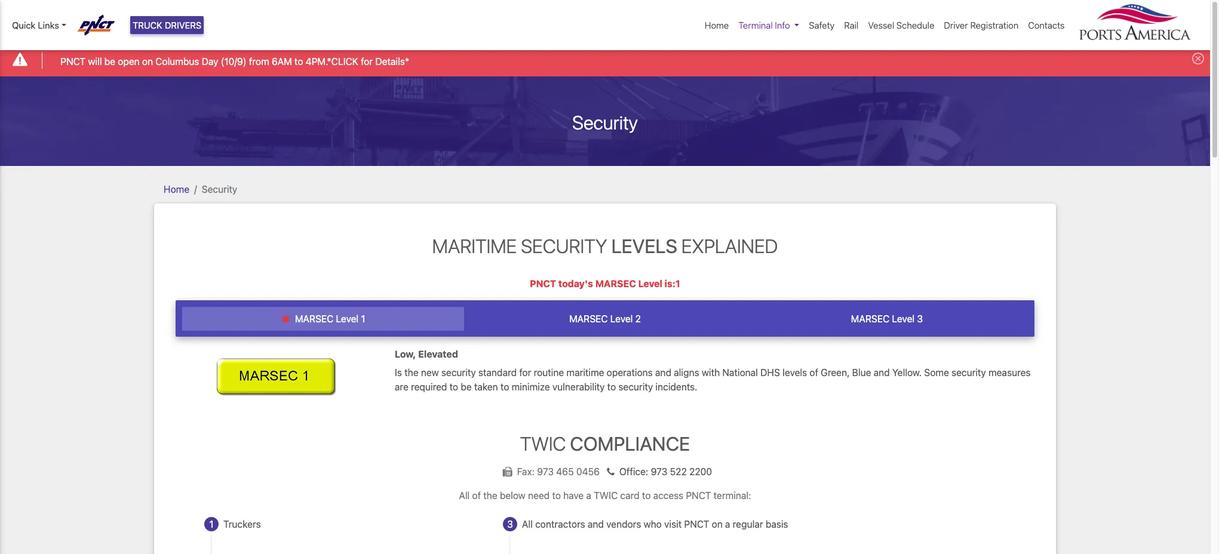 Task type: describe. For each thing, give the bounding box(es) containing it.
terminal info
[[739, 20, 790, 30]]

today's
[[559, 278, 593, 289]]

who
[[644, 519, 662, 530]]

pnct will be open on columbus day (10/9) from 6am to 4pm.*click for details*
[[60, 56, 409, 67]]

truck drivers link
[[130, 16, 204, 34]]

incidents.
[[656, 382, 698, 392]]

0 horizontal spatial and
[[588, 519, 604, 530]]

have
[[564, 491, 584, 501]]

safety link
[[805, 14, 840, 37]]

driver
[[944, 20, 969, 30]]

1 vertical spatial 1
[[209, 519, 214, 530]]

office: 973 522 2200 link
[[603, 467, 712, 477]]

1 horizontal spatial twic
[[594, 491, 618, 501]]

973 for office:
[[651, 467, 668, 477]]

level for marsec level 2
[[611, 314, 633, 325]]

safety
[[809, 20, 835, 30]]

levels inside the is the new security standard for routine maritime operations and aligns with national dhs levels of green, blue and yellow. some security measures are required to be taken to minimize vulnerability to security incidents.
[[783, 367, 807, 378]]

compliance
[[570, 432, 690, 455]]

with
[[702, 367, 720, 378]]

522
[[670, 467, 687, 477]]

some
[[925, 367, 949, 378]]

twic compliance
[[520, 432, 690, 455]]

standard
[[479, 367, 517, 378]]

1 vertical spatial home
[[164, 184, 190, 195]]

minimize
[[512, 382, 550, 392]]

for inside pnct will be open on columbus day (10/9) from 6am to 4pm.*click for details* link
[[361, 56, 373, 67]]

2 vertical spatial security
[[521, 235, 607, 257]]

6am
[[272, 56, 292, 67]]

national
[[723, 367, 758, 378]]

1 vertical spatial a
[[725, 519, 731, 530]]

links
[[38, 20, 59, 30]]

0 horizontal spatial home link
[[164, 184, 190, 195]]

blue
[[853, 367, 872, 378]]

are
[[395, 382, 409, 392]]

card
[[621, 491, 640, 501]]

maritime
[[432, 235, 517, 257]]

vessel schedule
[[868, 20, 935, 30]]

details*
[[375, 56, 409, 67]]

0 vertical spatial home link
[[700, 14, 734, 37]]

from
[[249, 56, 269, 67]]

pnct will be open on columbus day (10/9) from 6am to 4pm.*click for details* alert
[[0, 44, 1211, 76]]

1 horizontal spatial security
[[619, 382, 653, 392]]

routine
[[534, 367, 564, 378]]

new
[[421, 367, 439, 378]]

contractors
[[536, 519, 585, 530]]

973 for fax:
[[537, 467, 554, 477]]

0 vertical spatial twic
[[520, 432, 566, 455]]

low,
[[395, 349, 416, 360]]

visit
[[665, 519, 682, 530]]

terminal
[[739, 20, 773, 30]]

all for all of the below need to have a twic card to access pnct terminal:
[[459, 491, 470, 501]]

office: 973 522 2200
[[620, 467, 712, 477]]

1 vertical spatial on
[[712, 519, 723, 530]]

below
[[500, 491, 526, 501]]

access
[[654, 491, 684, 501]]

driver registration link
[[940, 14, 1024, 37]]

yellow.
[[893, 367, 922, 378]]

fax:
[[517, 467, 535, 477]]

marsec for marsec level 2
[[570, 314, 608, 325]]

to right "card"
[[642, 491, 651, 501]]

vessel
[[868, 20, 895, 30]]

level for marsec level 3
[[892, 314, 915, 325]]

contacts link
[[1024, 14, 1070, 37]]

truck drivers
[[133, 20, 202, 30]]

quick
[[12, 20, 35, 30]]

1 vertical spatial 3
[[507, 519, 513, 530]]

tab list containing marsec level 1
[[176, 301, 1035, 337]]

0 horizontal spatial of
[[472, 491, 481, 501]]

2 horizontal spatial security
[[952, 367, 987, 378]]

the inside the is the new security standard for routine maritime operations and aligns with national dhs levels of green, blue and yellow. some security measures are required to be taken to minimize vulnerability to security incidents.
[[405, 367, 419, 378]]

0 vertical spatial home
[[705, 20, 729, 30]]

drivers
[[165, 20, 202, 30]]

terminal:
[[714, 491, 752, 501]]

need
[[528, 491, 550, 501]]

terminal info link
[[734, 14, 805, 37]]

quick links
[[12, 20, 59, 30]]

be inside alert
[[104, 56, 115, 67]]

vessel schedule link
[[864, 14, 940, 37]]

1 vertical spatial security
[[202, 184, 237, 195]]

columbus
[[156, 56, 199, 67]]

pnct inside alert
[[60, 56, 86, 67]]



Task type: locate. For each thing, give the bounding box(es) containing it.
0 vertical spatial on
[[142, 56, 153, 67]]

pnct will be open on columbus day (10/9) from 6am to 4pm.*click for details* link
[[60, 54, 409, 68]]

for inside the is the new security standard for routine maritime operations and aligns with national dhs levels of green, blue and yellow. some security measures are required to be taken to minimize vulnerability to security incidents.
[[519, 367, 531, 378]]

of inside the is the new security standard for routine maritime operations and aligns with national dhs levels of green, blue and yellow. some security measures are required to be taken to minimize vulnerability to security incidents.
[[810, 367, 819, 378]]

0 horizontal spatial all
[[459, 491, 470, 501]]

levels
[[612, 235, 678, 257], [783, 367, 807, 378]]

level inside marsec level 3 link
[[892, 314, 915, 325]]

0 vertical spatial levels
[[612, 235, 678, 257]]

0 vertical spatial all
[[459, 491, 470, 501]]

to inside alert
[[295, 56, 303, 67]]

all of the below need to have a twic card to access pnct terminal:
[[459, 491, 752, 501]]

vendors
[[607, 519, 641, 530]]

3 up yellow.
[[917, 314, 923, 325]]

for up minimize
[[519, 367, 531, 378]]

1 973 from the left
[[537, 467, 554, 477]]

the right is on the bottom left of the page
[[405, 367, 419, 378]]

driver registration
[[944, 20, 1019, 30]]

1 vertical spatial of
[[472, 491, 481, 501]]

1 vertical spatial home link
[[164, 184, 190, 195]]

maritime security levels explained
[[432, 235, 778, 257]]

0 horizontal spatial for
[[361, 56, 373, 67]]

green,
[[821, 367, 850, 378]]

explained
[[682, 235, 778, 257]]

pnct right visit
[[685, 519, 710, 530]]

1 horizontal spatial the
[[484, 491, 498, 501]]

will
[[88, 56, 102, 67]]

2 973 from the left
[[651, 467, 668, 477]]

a right have
[[587, 491, 592, 501]]

0 vertical spatial 3
[[917, 314, 923, 325]]

0 horizontal spatial be
[[104, 56, 115, 67]]

0 horizontal spatial the
[[405, 367, 419, 378]]

to right required
[[450, 382, 458, 392]]

0 vertical spatial the
[[405, 367, 419, 378]]

0 vertical spatial be
[[104, 56, 115, 67]]

on inside alert
[[142, 56, 153, 67]]

be left taken on the left of the page
[[461, 382, 472, 392]]

truck
[[133, 20, 162, 30]]

to down operations
[[608, 382, 616, 392]]

1 vertical spatial levels
[[783, 367, 807, 378]]

all
[[459, 491, 470, 501], [522, 519, 533, 530]]

levels up the is:1
[[612, 235, 678, 257]]

0 vertical spatial of
[[810, 367, 819, 378]]

0 vertical spatial for
[[361, 56, 373, 67]]

security down operations
[[619, 382, 653, 392]]

registration
[[971, 20, 1019, 30]]

1 horizontal spatial and
[[656, 367, 672, 378]]

all contractors and vendors who visit pnct on a regular basis
[[522, 519, 789, 530]]

all down need
[[522, 519, 533, 530]]

be inside the is the new security standard for routine maritime operations and aligns with national dhs levels of green, blue and yellow. some security measures are required to be taken to minimize vulnerability to security incidents.
[[461, 382, 472, 392]]

0 horizontal spatial 3
[[507, 519, 513, 530]]

0 horizontal spatial security
[[442, 367, 476, 378]]

3 down below
[[507, 519, 513, 530]]

contacts
[[1029, 20, 1065, 30]]

2 horizontal spatial and
[[874, 367, 890, 378]]

is the new security standard for routine maritime operations and aligns with national dhs levels of green, blue and yellow. some security measures are required to be taken to minimize vulnerability to security incidents.
[[395, 367, 1031, 392]]

1 horizontal spatial a
[[725, 519, 731, 530]]

security down elevated
[[442, 367, 476, 378]]

security right some
[[952, 367, 987, 378]]

1 horizontal spatial home link
[[700, 14, 734, 37]]

1 vertical spatial twic
[[594, 491, 618, 501]]

the left below
[[484, 491, 498, 501]]

all left below
[[459, 491, 470, 501]]

for
[[361, 56, 373, 67], [519, 367, 531, 378]]

required
[[411, 382, 447, 392]]

0 horizontal spatial on
[[142, 56, 153, 67]]

1 horizontal spatial on
[[712, 519, 723, 530]]

is
[[395, 367, 402, 378]]

marsec level 2
[[570, 314, 641, 325]]

0 vertical spatial 1
[[361, 314, 365, 325]]

of left green,
[[810, 367, 819, 378]]

rail
[[845, 20, 859, 30]]

marsec for marsec level 1
[[295, 314, 334, 325]]

security
[[573, 111, 638, 134], [202, 184, 237, 195], [521, 235, 607, 257]]

0 vertical spatial a
[[587, 491, 592, 501]]

aligns
[[674, 367, 700, 378]]

973 left 522 on the right of the page
[[651, 467, 668, 477]]

on right open
[[142, 56, 153, 67]]

marsec for marsec level 3
[[851, 314, 890, 325]]

on left the regular
[[712, 519, 723, 530]]

operations
[[607, 367, 653, 378]]

3 inside tab list
[[917, 314, 923, 325]]

465
[[557, 467, 574, 477]]

twic up fax: 973 465 0456
[[520, 432, 566, 455]]

of left below
[[472, 491, 481, 501]]

level for marsec level 1
[[336, 314, 359, 325]]

measures
[[989, 367, 1031, 378]]

1 horizontal spatial of
[[810, 367, 819, 378]]

pnct down 2200
[[686, 491, 711, 501]]

tab list
[[176, 301, 1035, 337]]

1 horizontal spatial all
[[522, 519, 533, 530]]

1 horizontal spatial 973
[[651, 467, 668, 477]]

for left details*
[[361, 56, 373, 67]]

pnct today's marsec level is:1
[[530, 278, 681, 289]]

0 horizontal spatial twic
[[520, 432, 566, 455]]

2200
[[690, 467, 712, 477]]

3
[[917, 314, 923, 325], [507, 519, 513, 530]]

0 vertical spatial security
[[573, 111, 638, 134]]

0 horizontal spatial 973
[[537, 467, 554, 477]]

1 horizontal spatial home
[[705, 20, 729, 30]]

973
[[537, 467, 554, 477], [651, 467, 668, 477]]

0 horizontal spatial levels
[[612, 235, 678, 257]]

regular
[[733, 519, 763, 530]]

4pm.*click
[[306, 56, 358, 67]]

dhs
[[761, 367, 780, 378]]

1 horizontal spatial 3
[[917, 314, 923, 325]]

marsec level 1 link
[[182, 307, 464, 331]]

rail link
[[840, 14, 864, 37]]

marsec
[[596, 278, 636, 289], [295, 314, 334, 325], [570, 314, 608, 325], [851, 314, 890, 325]]

973 right fax:
[[537, 467, 554, 477]]

pnct left today's
[[530, 278, 556, 289]]

a
[[587, 491, 592, 501], [725, 519, 731, 530]]

1 vertical spatial all
[[522, 519, 533, 530]]

low, elevated
[[395, 349, 458, 360]]

marsec level 2 link
[[464, 307, 746, 331]]

basis
[[766, 519, 789, 530]]

office:
[[620, 467, 649, 477]]

level inside marsec level 2 link
[[611, 314, 633, 325]]

day
[[202, 56, 218, 67]]

marsec level 3
[[851, 314, 923, 325]]

twic left "card"
[[594, 491, 618, 501]]

1 vertical spatial the
[[484, 491, 498, 501]]

0 horizontal spatial 1
[[209, 519, 214, 530]]

to left have
[[552, 491, 561, 501]]

truckers
[[223, 519, 261, 530]]

0 horizontal spatial home
[[164, 184, 190, 195]]

elevated
[[418, 349, 458, 360]]

1 horizontal spatial for
[[519, 367, 531, 378]]

1 vertical spatial for
[[519, 367, 531, 378]]

fax: 973 465 0456
[[517, 467, 603, 477]]

home link
[[700, 14, 734, 37], [164, 184, 190, 195]]

quick links link
[[12, 18, 66, 32]]

close image
[[1193, 53, 1205, 65]]

home
[[705, 20, 729, 30], [164, 184, 190, 195]]

marsec level 3 link
[[746, 307, 1028, 331]]

1 vertical spatial be
[[461, 382, 472, 392]]

maritime
[[567, 367, 604, 378]]

1 horizontal spatial levels
[[783, 367, 807, 378]]

all for all contractors and vendors who visit pnct on a regular basis
[[522, 519, 533, 530]]

0 horizontal spatial a
[[587, 491, 592, 501]]

1 horizontal spatial 1
[[361, 314, 365, 325]]

1 horizontal spatial be
[[461, 382, 472, 392]]

and up incidents.
[[656, 367, 672, 378]]

phone image
[[603, 467, 620, 477]]

(10/9)
[[221, 56, 247, 67]]

to right 6am
[[295, 56, 303, 67]]

schedule
[[897, 20, 935, 30]]

info
[[775, 20, 790, 30]]

level
[[639, 278, 663, 289], [336, 314, 359, 325], [611, 314, 633, 325], [892, 314, 915, 325]]

and right blue in the right bottom of the page
[[874, 367, 890, 378]]

a left the regular
[[725, 519, 731, 530]]

on
[[142, 56, 153, 67], [712, 519, 723, 530]]

pnct left will
[[60, 56, 86, 67]]

2
[[636, 314, 641, 325]]

levels right dhs
[[783, 367, 807, 378]]

level inside the marsec level 1 link
[[336, 314, 359, 325]]

0456
[[577, 467, 600, 477]]

twic
[[520, 432, 566, 455], [594, 491, 618, 501]]

to down standard
[[501, 382, 509, 392]]

is:1
[[665, 278, 681, 289]]

marsec level 1
[[293, 314, 365, 325]]

taken
[[474, 382, 498, 392]]

and left vendors
[[588, 519, 604, 530]]

vulnerability
[[553, 382, 605, 392]]

be right will
[[104, 56, 115, 67]]



Task type: vqa. For each thing, say whether or not it's contained in the screenshot.
2200
yes



